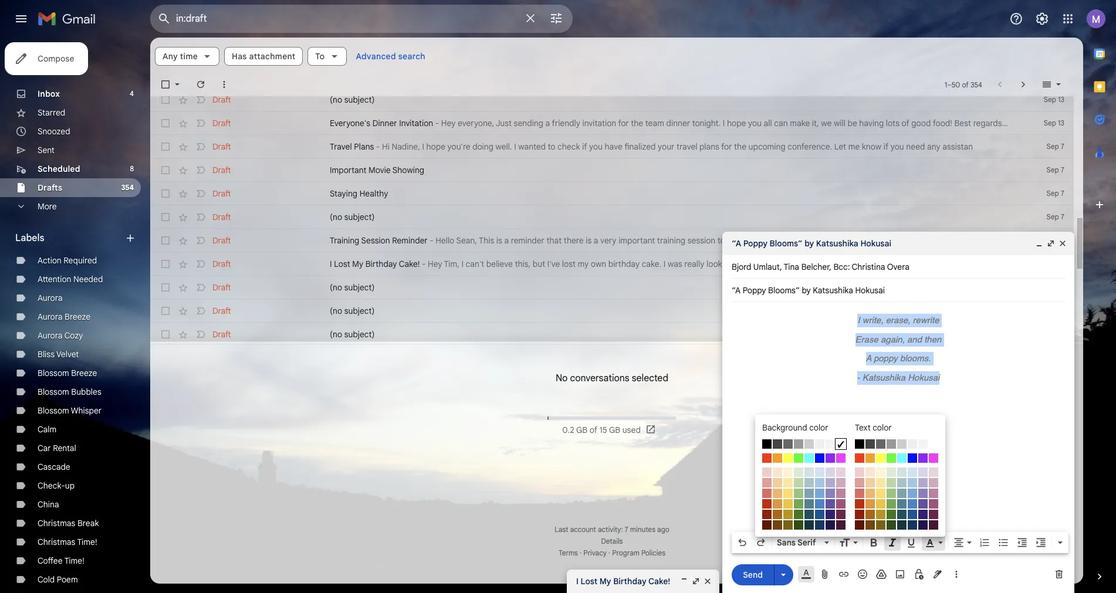 Task type: vqa. For each thing, say whether or not it's contained in the screenshot.
Sep 13 associated with Everyone's Dinner Invitation
yes



Task type: locate. For each thing, give the bounding box(es) containing it.
rgb (255, 153, 0) cell
[[773, 453, 783, 464], [866, 453, 876, 464]]

rgb (234, 153, 153) cell
[[762, 478, 773, 489], [855, 478, 866, 489]]

rgb (19, 79, 92) cell
[[805, 510, 815, 520], [897, 510, 908, 520]]

rgb (120, 63, 4) cell for rgb (153, 0, 0) cell corresponding to rgb (230, 145, 56) cell corresponding to rgb (180, 95, 6) cell associated with rgb (191, 144, 0) cell corresponding to rgb (241, 194, 50) icon rgb (204, 0, 0) cell
[[773, 520, 783, 531]]

rgb (249, 203, 156) cell right rgb (234, 153, 153) icon
[[866, 478, 876, 489]]

rgb (53, 28, 117) image
[[826, 510, 836, 520], [919, 510, 928, 520]]

rgb (102, 0, 0) cell
[[762, 520, 773, 531], [855, 520, 866, 531]]

rgb (244, 204, 204) image
[[763, 468, 772, 477], [856, 468, 865, 477]]

2 rgb (153, 0, 0) cell from the left
[[855, 510, 866, 520]]

rgb (116, 27, 71) cell up rgb (76, 17, 48) image
[[929, 510, 940, 520]]

rgb (255, 217, 102) cell
[[783, 489, 794, 499], [876, 489, 887, 499]]

1 vertical spatial best
[[825, 235, 842, 246]]

rgb (153, 0, 255) cell for rgb (255, 0, 255) image
[[826, 453, 836, 464]]

last account activity: 7 minutes ago details terms · privacy · program policies
[[555, 526, 670, 558]]

labels
[[15, 233, 44, 244]]

lost
[[563, 259, 576, 270]]

1 horizontal spatial rgb (118, 165, 175) cell
[[897, 489, 908, 499]]

a for friendly
[[546, 118, 550, 129]]

rgb (204, 204, 204) cell for rgb (153, 153, 153) icon
[[805, 439, 815, 450]]

this
[[479, 235, 495, 246]]

rgb (11, 83, 148) cell
[[815, 510, 826, 520], [908, 510, 918, 520]]

(no for first (no subject) link from the top
[[330, 95, 342, 105]]

rgb (255, 217, 102) image for rgb (249, 203, 156) cell corresponding to the rgb (255, 229, 153) "cell" corresponding to rgb (182, 215, 168) icon
[[784, 489, 793, 499]]

rgb (7, 55, 99) cell
[[815, 520, 826, 531], [908, 520, 918, 531]]

1 horizontal spatial rgb (0, 0, 255) image
[[908, 454, 918, 463]]

0 horizontal spatial rgb (102, 102, 102) image
[[784, 440, 793, 449]]

2 rgb (0, 0, 0) cell from the left
[[855, 439, 866, 450]]

rgb (0, 0, 0) cell
[[762, 439, 773, 450], [855, 439, 866, 450]]

action
[[38, 255, 62, 266]]

rgb (224, 102, 102) image
[[763, 489, 772, 499], [856, 489, 865, 499]]

3 cell from the top
[[1032, 305, 1075, 317]]

1 horizontal spatial my
[[600, 577, 612, 587]]

rgb (69, 129, 142) image
[[805, 500, 815, 509], [898, 500, 907, 509]]

0 horizontal spatial rgb (238, 238, 238) cell
[[815, 439, 826, 450]]

rgb (255, 229, 153) cell for rgb (182, 215, 168) icon
[[783, 478, 794, 489]]

rgb (39, 78, 19) image right rgb (127, 96, 0) icon
[[795, 521, 804, 530]]

2 rgb (255, 217, 102) image from the left
[[877, 489, 886, 499]]

rgb (53, 28, 117) image for rgb (11, 83, 148) cell associated with rgb (61, 133, 198) image's rgb (32, 18, 77) cell
[[826, 510, 836, 520]]

0 horizontal spatial rgb (255, 153, 0) cell
[[773, 453, 783, 464]]

rgb (153, 0, 255) cell
[[826, 453, 836, 464], [918, 453, 929, 464]]

1 horizontal spatial rgb (53, 28, 117) image
[[919, 510, 928, 520]]

0 horizontal spatial rgb (103, 78, 167) cell
[[826, 499, 836, 510]]

1 vertical spatial time!
[[64, 556, 84, 567]]

rgb (103, 78, 167) image
[[826, 500, 836, 509], [919, 500, 928, 509]]

not important switch
[[195, 94, 207, 106], [195, 117, 207, 129], [195, 141, 207, 153], [195, 164, 207, 176], [195, 188, 207, 200], [195, 211, 207, 223], [195, 235, 207, 247], [195, 258, 207, 270], [195, 282, 207, 294], [195, 305, 207, 317], [195, 329, 207, 341]]

support image
[[1010, 12, 1024, 26]]

9 draft from the top
[[213, 282, 231, 293]]

cake!
[[399, 259, 420, 270], [649, 577, 671, 587]]

rgb (120, 63, 4) cell down rgb (180, 95, 6) icon
[[773, 520, 783, 531]]

0 horizontal spatial it
[[810, 259, 815, 270]]

follow link to manage storage image
[[646, 424, 658, 436]]

rgb (180, 95, 6) cell
[[773, 510, 783, 520], [866, 510, 876, 520]]

rgb (32, 18, 77) image right rgb (7, 55, 99) image
[[919, 521, 928, 530]]

blossom down bliss velvet link
[[38, 368, 69, 379]]

1 rgb (102, 0, 0) image from the left
[[763, 521, 772, 530]]

2 rgb (204, 204, 204) image from the left
[[898, 440, 907, 449]]

1 rgb (162, 196, 201) image from the left
[[805, 479, 815, 488]]

rgb (252, 229, 205) image left rgb (255, 242, 204) icon on the bottom right of the page
[[866, 468, 876, 477]]

rgb (241, 194, 50) cell right rgb (230, 145, 56) icon in the right bottom of the page
[[876, 499, 887, 510]]

account
[[571, 526, 597, 534]]

rgb (180, 167, 214) cell for rgb (142, 124, 195) cell for rgb (194, 123, 160) cell related to rgb (213, 166, 189) cell associated with rgb (234, 209, 220) image
[[918, 478, 929, 489]]

rgb (162, 196, 201) cell for the rgb (255, 229, 153) "cell" for rgb (182, 215, 168) image's rgb (147, 196, 125) cell
[[897, 478, 908, 489]]

rgb (191, 144, 0) cell for rgb (241, 194, 50) image
[[876, 510, 887, 520]]

rgb (234, 209, 220) cell
[[836, 467, 847, 478], [929, 467, 940, 478]]

rgb (0, 255, 0) cell
[[794, 453, 805, 464], [887, 453, 897, 464]]

1 horizontal spatial rgb (166, 77, 121) cell
[[929, 499, 940, 510]]

draft for third the not important switch from the bottom
[[213, 282, 231, 293]]

rgb (180, 95, 6) cell up rgb (120, 63, 4) image
[[866, 510, 876, 520]]

0 horizontal spatial rgb (207, 226, 243) cell
[[815, 467, 826, 478]]

0 horizontal spatial rgb (255, 0, 0) image
[[763, 454, 772, 463]]

insert emoji ‪(⌘⇧2)‬ image
[[857, 569, 869, 581]]

rgb (217, 210, 233) cell
[[826, 467, 836, 478], [918, 467, 929, 478]]

rgb (243, 243, 243) image up rgb (153, 0, 255) icon on the right bottom
[[919, 440, 928, 449]]

0 horizontal spatial rgb (241, 194, 50) cell
[[783, 499, 794, 510]]

2 rgb (213, 166, 189) cell from the left
[[929, 478, 940, 489]]

rgb (147, 196, 125) image for rgb (162, 196, 201) cell for the rgb (255, 229, 153) "cell" corresponding to rgb (182, 215, 168) icon rgb (147, 196, 125) cell
[[795, 489, 804, 499]]

training
[[330, 235, 360, 246]]

2 rgb (255, 217, 102) cell from the left
[[876, 489, 887, 499]]

rgb (246, 178, 107) cell
[[773, 489, 783, 499], [866, 489, 876, 499]]

1 horizontal spatial rgb (0, 0, 0) image
[[856, 440, 865, 449]]

rgb (61, 133, 198) image
[[816, 500, 825, 509]]

rgb (241, 194, 50) image
[[877, 500, 886, 509]]

rgb (246, 178, 107) image up rgb (230, 145, 56) icon in the right bottom of the page
[[866, 489, 876, 499]]

tab list
[[1084, 38, 1117, 551]]

7 draft from the top
[[213, 235, 231, 246]]

2 rgb (213, 166, 189) image from the left
[[930, 479, 939, 488]]

0 horizontal spatial rgb (180, 167, 214) image
[[826, 479, 836, 488]]

2 rgb (153, 153, 153) cell from the left
[[887, 439, 897, 450]]

rgb (118, 165, 175) image for rgb (106, 168, 79) 'cell' corresponding to the rgb (118, 165, 175) cell related to the rgb (255, 229, 153) "cell" for rgb (182, 215, 168) image's rgb (147, 196, 125) cell
[[898, 489, 907, 499]]

rgb (162, 196, 201) cell right rgb (182, 215, 168) icon
[[805, 478, 815, 489]]

rgb (0, 0, 0) image for rgb (0, 0, 0) "cell" corresponding to rgb (68, 68, 68) image
[[856, 440, 865, 449]]

2 rgb (116, 27, 71) image from the left
[[930, 510, 939, 520]]

1 rgb (244, 204, 204) cell from the left
[[762, 467, 773, 478]]

rgb (238, 238, 238) cell
[[815, 439, 826, 450], [908, 439, 918, 450]]

1 rgb (0, 0, 0) cell from the left
[[762, 439, 773, 450]]

1 horizontal spatial rgb (180, 95, 6) cell
[[866, 510, 876, 520]]

tim,
[[444, 259, 460, 270]]

ago
[[658, 526, 670, 534]]

calm link
[[38, 425, 57, 435]]

10 draft from the top
[[213, 306, 231, 317]]

rgb (116, 27, 71) cell up rgb (76, 17, 48) icon
[[836, 510, 847, 520]]

any time button
[[155, 47, 220, 66]]

rgb (180, 167, 214) cell
[[826, 478, 836, 489], [918, 478, 929, 489]]

aurora breeze
[[38, 312, 91, 322]]

rgb (241, 194, 50) cell for rgb (230, 145, 56) cell corresponding to rgb (191, 144, 0) cell related to rgb (241, 194, 50) image's rgb (180, 95, 6) cell
[[876, 499, 887, 510]]

2 rgb (11, 83, 148) cell from the left
[[908, 510, 918, 520]]

0 horizontal spatial rgb (208, 224, 227) image
[[805, 468, 815, 477]]

2 rgb (147, 196, 125) image from the left
[[887, 489, 897, 499]]

main menu image
[[14, 12, 28, 26]]

color
[[810, 423, 829, 433], [873, 423, 892, 433]]

rgb (204, 0, 0) cell up rgb (153, 0, 0) image
[[762, 499, 773, 510]]

rgb (255, 217, 102) image
[[784, 489, 793, 499], [877, 489, 886, 499]]

1 rgb (252, 229, 205) image from the left
[[773, 468, 783, 477]]

1 horizontal spatial rgb (180, 167, 214) image
[[919, 479, 928, 488]]

2 color from the left
[[873, 423, 892, 433]]

rgb (217, 234, 211) image
[[887, 468, 897, 477]]

regards,
[[974, 118, 1005, 129], [844, 235, 875, 246]]

rgb (32, 18, 77) cell
[[826, 520, 836, 531], [918, 520, 929, 531]]

1 horizontal spatial rgb (213, 166, 189) image
[[930, 479, 939, 488]]

has attachment button
[[224, 47, 303, 66]]

2 rgb (32, 18, 77) image from the left
[[919, 521, 928, 530]]

rgb (153, 0, 0) image
[[856, 510, 865, 520]]

rgb (69, 129, 142) cell up rgb (19, 79, 92) icon
[[805, 499, 815, 510]]

1 horizontal spatial rgb (252, 229, 205) cell
[[866, 467, 876, 478]]

rgb (255, 153, 0) cell for rgb (255, 255, 0) image for rgb (255, 153, 0) image
[[866, 453, 876, 464]]

1 rgb (241, 194, 50) cell from the left
[[783, 499, 794, 510]]

rgb (243, 243, 243) image
[[826, 440, 836, 449], [919, 440, 928, 449]]

rgb (106, 168, 79) cell
[[794, 499, 805, 510], [887, 499, 897, 510]]

rgb (103, 78, 167) image for the rgb (116, 27, 71) cell related to rgb (11, 83, 148) cell for rgb (61, 133, 198) icon's rgb (32, 18, 77) cell
[[919, 500, 928, 509]]

1 vertical spatial hokusai
[[909, 373, 940, 383]]

rgb (61, 133, 198) cell
[[815, 499, 826, 510], [908, 499, 918, 510]]

rgb (244, 204, 204) cell
[[762, 467, 773, 478], [855, 467, 866, 478]]

"a poppy blooms" by katsushika hokusai dialog
[[723, 232, 1075, 594]]

1 rgb (166, 77, 121) image from the left
[[837, 500, 846, 509]]

gb right 0.2
[[577, 425, 588, 435]]

draft for first the not important switch from the bottom of the no conversations selected main content
[[213, 329, 231, 340]]

2 horizontal spatial of
[[963, 80, 969, 89]]

minimize image left pop out icon
[[680, 577, 689, 587]]

0 vertical spatial 13
[[1059, 95, 1065, 104]]

1 horizontal spatial rgb (255, 0, 0) cell
[[855, 453, 866, 464]]

subject) for third the not important switch from the bottom
[[345, 282, 375, 293]]

can
[[775, 118, 788, 129]]

0 horizontal spatial rgb (0, 255, 0) cell
[[794, 453, 805, 464]]

rgb (68, 68, 68) cell
[[773, 439, 783, 450], [866, 439, 876, 450]]

rgb (0, 0, 255) cell for rgb (0, 255, 0) image's rgb (0, 255, 255) cell
[[815, 453, 826, 464]]

0 horizontal spatial rgb (255, 0, 0) cell
[[762, 453, 773, 464]]

1 horizontal spatial rgb (103, 78, 167) cell
[[918, 499, 929, 510]]

rgb (0, 0, 255) image
[[816, 454, 825, 463], [908, 454, 918, 463]]

rgb (246, 178, 107) image for the rgb (255, 217, 102) cell for the rgb (255, 229, 153) "cell" for rgb (182, 215, 168) image's rgb (249, 203, 156) cell
[[866, 489, 876, 499]]

sep 7
[[1047, 142, 1065, 151], [1047, 166, 1065, 174], [1047, 189, 1065, 198], [1047, 213, 1065, 221], [1047, 236, 1065, 245]]

rgb (249, 203, 156) image for the rgb (255, 229, 153) "cell" for rgb (182, 215, 168) image
[[866, 479, 876, 488]]

christmas for christmas time!
[[38, 537, 75, 548]]

rgb (217, 234, 211) cell up rgb (182, 215, 168) image
[[887, 467, 897, 478]]

rgb (76, 17, 48) cell right rgb (7, 55, 99) icon
[[836, 520, 847, 531]]

0 horizontal spatial rgb (217, 210, 233) cell
[[826, 467, 836, 478]]

1 horizontal spatial rgb (224, 102, 102) image
[[856, 489, 865, 499]]

1 rgb (147, 196, 125) image from the left
[[795, 489, 804, 499]]

0 horizontal spatial rgb (194, 123, 160) image
[[837, 489, 846, 499]]

1 christmas from the top
[[38, 519, 75, 529]]

lost inside no conversations selected main content
[[334, 259, 350, 270]]

rgb (246, 178, 107) cell for rgb (224, 102, 102) cell for rgb (249, 203, 156) cell corresponding to the rgb (255, 229, 153) "cell" corresponding to rgb (182, 215, 168) icon
[[773, 489, 783, 499]]

rgb (194, 123, 160) image
[[837, 489, 846, 499], [930, 489, 939, 499]]

aurora link
[[38, 293, 62, 304]]

rgb (147, 196, 125) image for rgb (162, 196, 201) cell related to the rgb (255, 229, 153) "cell" for rgb (182, 215, 168) image's rgb (147, 196, 125) cell
[[887, 489, 897, 499]]

1 rgb (166, 77, 121) cell from the left
[[836, 499, 847, 510]]

more send options image
[[778, 569, 790, 581]]

None search field
[[150, 5, 573, 33]]

0 horizontal spatial rgb (39, 78, 19) cell
[[794, 520, 805, 531]]

1 rgb (61, 133, 198) cell from the left
[[815, 499, 826, 510]]

rgb (204, 0, 0) cell
[[762, 499, 773, 510], [855, 499, 866, 510]]

1 rgb (142, 124, 195) cell from the left
[[826, 489, 836, 499]]

rgb (127, 96, 0) image
[[784, 521, 793, 530]]

rgb (234, 153, 153) cell up rgb (204, 0, 0) icon
[[855, 478, 866, 489]]

rgb (208, 224, 227) cell for rgb (217, 234, 211) image
[[805, 467, 815, 478]]

1 rgb (118, 165, 175) image from the left
[[805, 489, 815, 499]]

1 rgb (224, 102, 102) image from the left
[[763, 489, 772, 499]]

2 rgb (39, 78, 19) image from the left
[[887, 521, 897, 530]]

2 rgb (234, 153, 153) cell from the left
[[855, 478, 866, 489]]

katsushika
[[817, 238, 859, 249]]

13 for everyone's dinner invitation
[[1059, 119, 1065, 127]]

rgb (191, 144, 0) image
[[784, 510, 793, 520]]

rgb (111, 168, 220) cell
[[815, 489, 826, 499], [908, 489, 918, 499]]

of right the 50
[[963, 80, 969, 89]]

rgb (255, 229, 153) cell
[[783, 478, 794, 489], [876, 478, 887, 489]]

rgb (241, 194, 50) cell
[[783, 499, 794, 510], [876, 499, 887, 510]]

1 horizontal spatial regards,
[[974, 118, 1005, 129]]

of left 15
[[590, 425, 598, 435]]

1 vertical spatial minimize image
[[680, 577, 689, 587]]

required
[[64, 255, 97, 266]]

rgb (102, 102, 102) cell right rgb (68, 68, 68) icon
[[783, 439, 794, 450]]

rgb (207, 226, 243) cell for rgb (180, 167, 214) cell for rgb (142, 124, 195) cell for rgb (194, 123, 160) cell related to rgb (213, 166, 189) cell associated with rgb (234, 209, 220) image
[[908, 467, 918, 478]]

indent less ‪(⌘[)‬ image
[[1017, 537, 1029, 549]]

rgb (208, 224, 227) cell
[[805, 467, 815, 478], [897, 467, 908, 478]]

5 (no from the top
[[330, 329, 342, 340]]

rgb (204, 204, 204) cell
[[805, 439, 815, 450], [897, 439, 908, 450]]

sans serif option
[[775, 537, 823, 549]]

i've
[[548, 259, 560, 270]]

it left too!
[[810, 259, 815, 270]]

sep 13
[[1045, 95, 1065, 104], [1045, 119, 1065, 127]]

2 rgb (255, 153, 0) cell from the left
[[866, 453, 876, 464]]

rgb (255, 153, 0) image
[[866, 454, 876, 463]]

rgb (217, 234, 211) cell
[[794, 467, 805, 478], [887, 467, 897, 478]]

1 vertical spatial christmas
[[38, 537, 75, 548]]

rgb (0, 0, 0) image left rgb (68, 68, 68) image
[[856, 440, 865, 449]]

rgb (53, 28, 117) image for rgb (11, 83, 148) cell for rgb (61, 133, 198) icon's rgb (32, 18, 77) cell
[[919, 510, 928, 520]]

rgb (53, 28, 117) cell
[[826, 510, 836, 520], [918, 510, 929, 520]]

sans
[[778, 538, 796, 548]]

birthday for i lost my birthday cake!
[[614, 577, 647, 587]]

1 vertical spatial breeze
[[71, 368, 97, 379]]

rgb (194, 123, 160) image for rgb (180, 167, 214) cell for rgb (142, 124, 195) cell associated with rgb (234, 209, 220) icon rgb (213, 166, 189) cell's rgb (194, 123, 160) cell
[[837, 489, 846, 499]]

rgb (116, 27, 71) image up rgb (76, 17, 48) icon
[[837, 510, 846, 520]]

2 rgb (182, 215, 168) cell from the left
[[887, 478, 897, 489]]

rgb (255, 242, 204) cell
[[783, 467, 794, 478], [876, 467, 887, 478]]

christina
[[852, 262, 886, 272]]

lost down training
[[334, 259, 350, 270]]

policies
[[642, 549, 666, 558]]

rgb (7, 55, 99) cell down rgb (11, 83, 148) icon
[[815, 520, 826, 531]]

maria
[[877, 235, 898, 246]]

rgb (238, 238, 238) cell for rgb (153, 153, 153) icon rgb (204, 204, 204) cell
[[815, 439, 826, 450]]

rgb (255, 0, 0) cell left rgb (255, 153, 0) image
[[855, 453, 866, 464]]

invitation
[[399, 118, 434, 129]]

Subject field
[[732, 285, 1066, 297]]

rgb (142, 124, 195) cell
[[826, 489, 836, 499], [918, 489, 929, 499]]

whisper
[[71, 406, 102, 416]]

cake.
[[642, 259, 662, 270]]

rgb (162, 196, 201) image for the rgb (118, 165, 175) cell related to the rgb (255, 229, 153) "cell" corresponding to rgb (182, 215, 168) icon rgb (147, 196, 125) cell's rgb (182, 215, 168) cell
[[805, 479, 815, 488]]

0 horizontal spatial rgb (204, 204, 204) cell
[[805, 439, 815, 450]]

1 rgb (68, 68, 68) cell from the left
[[773, 439, 783, 450]]

for right the invitation
[[619, 118, 629, 129]]

rgb (127, 96, 0) cell right rgb (120, 63, 4) image
[[876, 520, 887, 531]]

rgb (166, 77, 121) cell
[[836, 499, 847, 510], [929, 499, 940, 510]]

1 rgb (147, 196, 125) cell from the left
[[794, 489, 805, 499]]

sean,
[[457, 235, 477, 246]]

rgb (111, 168, 220) cell left rgb (142, 124, 195) icon
[[815, 489, 826, 499]]

rgb (153, 0, 0) cell down rgb (204, 0, 0) image
[[762, 510, 773, 520]]

aurora breeze link
[[38, 312, 91, 322]]

send button
[[732, 565, 775, 586]]

rgb (153, 153, 153) cell
[[794, 439, 805, 450], [887, 439, 897, 450]]

birthday
[[366, 259, 397, 270], [614, 577, 647, 587]]

rgb (127, 96, 0) cell for rgb (191, 144, 0) cell corresponding to rgb (241, 194, 50) icon's rgb (56, 118, 29) cell
[[783, 520, 794, 531]]

0 horizontal spatial ·
[[580, 549, 582, 558]]

rgb (68, 68, 68) cell for rgb (102, 102, 102) cell for rgb (68, 68, 68) image
[[866, 439, 876, 450]]

invitation
[[583, 118, 617, 129]]

rgb (244, 204, 204) cell up rgb (234, 153, 153) icon
[[855, 467, 866, 478]]

christmas
[[38, 519, 75, 529], [38, 537, 75, 548]]

1 rgb (255, 229, 153) cell from the left
[[783, 478, 794, 489]]

1 horizontal spatial rgb (255, 217, 102) image
[[877, 489, 886, 499]]

2 rgb (102, 0, 0) cell from the left
[[855, 520, 866, 531]]

1 rgb (255, 0, 0) cell from the left
[[762, 453, 773, 464]]

staying healthy link
[[330, 188, 1010, 200]]

1 horizontal spatial rgb (244, 204, 204) cell
[[855, 467, 866, 478]]

rgb (102, 102, 102) image
[[784, 440, 793, 449], [877, 440, 886, 449]]

7 inside last account activity: 7 minutes ago details terms · privacy · program policies
[[625, 526, 629, 534]]

2 rgb (103, 78, 167) cell from the left
[[918, 499, 929, 510]]

1 horizontal spatial rgb (255, 242, 204) cell
[[876, 467, 887, 478]]

conversations
[[571, 373, 630, 384]]

rgb (241, 194, 50) cell up rgb (191, 144, 0) icon
[[783, 499, 794, 510]]

aurora
[[38, 293, 62, 304], [38, 312, 62, 322], [38, 331, 62, 341]]

1 rgb (120, 63, 4) cell from the left
[[773, 520, 783, 531]]

rgb (12, 52, 61) cell
[[805, 520, 815, 531], [897, 520, 908, 531]]

0 horizontal spatial rgb (234, 153, 153) cell
[[762, 478, 773, 489]]

rgb (0, 0, 255) image for rgb (153, 0, 255) icon on the right bottom
[[908, 454, 918, 463]]

rgb (182, 215, 168) cell for the rgb (118, 165, 175) cell related to the rgb (255, 229, 153) "cell" for rgb (182, 215, 168) image's rgb (147, 196, 125) cell
[[887, 478, 897, 489]]

1 rgb (116, 27, 71) cell from the left
[[836, 510, 847, 520]]

2 rgb (217, 210, 233) cell from the left
[[918, 467, 929, 478]]

2 rgb (69, 129, 142) cell from the left
[[897, 499, 908, 510]]

terms link
[[559, 549, 578, 558]]

2 rgb (207, 226, 243) cell from the left
[[908, 467, 918, 478]]

time
[[180, 51, 198, 62]]

cake! inside no conversations selected main content
[[399, 259, 420, 270]]

you
[[749, 118, 762, 129], [590, 142, 603, 152], [891, 142, 905, 152], [851, 259, 864, 270]]

2 rgb (7, 55, 99) cell from the left
[[908, 520, 918, 531]]

0 horizontal spatial rgb (224, 102, 102) image
[[763, 489, 772, 499]]

insert files using drive image
[[876, 569, 888, 581]]

rgb (191, 144, 0) image
[[877, 510, 886, 520]]

rgb (191, 144, 0) cell
[[783, 510, 794, 520], [876, 510, 887, 520]]

more image
[[218, 79, 230, 90]]

rgb (252, 229, 205) image for rgb (249, 203, 156) cell corresponding to the rgb (255, 229, 153) "cell" corresponding to rgb (182, 215, 168) icon rgb (255, 242, 204) cell
[[773, 468, 783, 477]]

christmas for christmas break
[[38, 519, 75, 529]]

rgb (243, 243, 243) image left rgb (255, 255, 255) image
[[826, 440, 836, 449]]

discard draft ‪(⌘⇧d)‬ image
[[1054, 569, 1066, 581]]

details link
[[602, 537, 623, 546]]

1 horizontal spatial rgb (102, 102, 102) cell
[[876, 439, 887, 450]]

my
[[353, 259, 364, 270], [600, 577, 612, 587]]

2 rgb (249, 203, 156) image from the left
[[866, 479, 876, 488]]

time! down break
[[77, 537, 97, 548]]

rgb (102, 102, 102) image left rgb (153, 153, 153) image
[[877, 440, 886, 449]]

2 rgb (238, 238, 238) cell from the left
[[908, 439, 918, 450]]

rgb (255, 255, 0) cell right rgb (255, 153, 0) image
[[876, 453, 887, 464]]

rgb (118, 165, 175) cell
[[805, 489, 815, 499], [897, 489, 908, 499]]

0 horizontal spatial rgb (56, 118, 29) cell
[[794, 510, 805, 520]]

- left hi in the top of the page
[[376, 142, 380, 152]]

13 for (no subject)
[[1059, 95, 1065, 104]]

rgb (180, 167, 214) cell down rgb (217, 210, 233) image
[[918, 478, 929, 489]]

rgb (159, 197, 232) image
[[816, 479, 825, 488], [908, 479, 918, 488]]

draft for 4th the not important switch from the top
[[213, 165, 231, 176]]

354 right the 50
[[971, 80, 983, 89]]

0.2 gb of 15 gb used
[[563, 425, 641, 435]]

rgb (153, 153, 153) image
[[887, 440, 897, 449]]

rgb (230, 145, 56) cell
[[773, 499, 783, 510], [866, 499, 876, 510]]

Search mail text field
[[176, 13, 517, 25]]

hey left tim,
[[428, 259, 443, 270]]

rgb (243, 243, 243) cell
[[826, 439, 836, 450], [918, 439, 929, 450]]

color for text color
[[873, 423, 892, 433]]

rgb (0, 255, 255) image right rgb (0, 255, 0) icon
[[898, 454, 907, 463]]

by inside dialog
[[805, 238, 815, 249]]

rgb (224, 102, 102) image down rgb (234, 153, 153) image
[[763, 489, 772, 499]]

rgb (76, 17, 48) cell
[[836, 520, 847, 531], [929, 520, 940, 531]]

rgb (194, 123, 160) cell
[[836, 489, 847, 499], [929, 489, 940, 499]]

1 horizontal spatial rgb (102, 102, 102) image
[[877, 440, 886, 449]]

1 rgb (217, 210, 233) cell from the left
[[826, 467, 836, 478]]

2 vertical spatial blossom
[[38, 406, 69, 416]]

rgb (162, 196, 201) image for rgb (182, 215, 168) cell related to the rgb (118, 165, 175) cell related to the rgb (255, 229, 153) "cell" for rgb (182, 215, 168) image's rgb (147, 196, 125) cell
[[898, 479, 907, 488]]

rgb (224, 102, 102) image up rgb (204, 0, 0) icon
[[856, 489, 865, 499]]

0 horizontal spatial rgb (53, 28, 117) image
[[826, 510, 836, 520]]

row
[[150, 88, 1075, 112], [150, 112, 1075, 135], [150, 135, 1075, 159], [150, 159, 1075, 182], [150, 182, 1075, 206], [150, 206, 1075, 229], [150, 229, 1075, 253], [150, 253, 1075, 276], [150, 276, 1075, 300], [150, 300, 1075, 323], [150, 323, 1075, 346], [762, 439, 847, 450], [855, 439, 940, 450], [762, 453, 847, 464], [855, 453, 940, 464], [762, 467, 847, 478], [855, 467, 940, 478], [762, 478, 847, 489], [855, 478, 940, 489], [762, 489, 847, 499], [855, 489, 940, 499], [762, 499, 847, 510], [855, 499, 940, 510], [762, 510, 847, 520], [855, 510, 940, 520], [762, 520, 847, 531], [855, 520, 940, 531]]

0 horizontal spatial rgb (142, 124, 195) cell
[[826, 489, 836, 499]]

rgb (182, 215, 168) cell
[[794, 478, 805, 489], [887, 478, 897, 489]]

rgb (147, 196, 125) cell
[[794, 489, 805, 499], [887, 489, 897, 499]]

birthday inside no conversations selected main content
[[366, 259, 397, 270]]

0 horizontal spatial rgb (32, 18, 77) image
[[826, 521, 836, 530]]

rgb (204, 204, 204) cell for rgb (153, 153, 153) image
[[897, 439, 908, 450]]

text color
[[856, 423, 892, 433]]

session
[[361, 235, 390, 246]]

1 rgb (116, 27, 71) image from the left
[[837, 510, 846, 520]]

rgb (180, 167, 214) image for rgb (194, 123, 160) cell related to rgb (213, 166, 189) cell associated with rgb (234, 209, 220) image
[[919, 479, 928, 488]]

rgb (12, 52, 61) image
[[805, 521, 815, 530], [898, 521, 907, 530]]

rgb (255, 255, 0) cell
[[783, 453, 794, 464], [876, 453, 887, 464]]

3 (no subject) link from the top
[[330, 282, 1010, 294]]

354 inside labels navigation
[[121, 183, 134, 192]]

rgb (0, 0, 0) image for rgb (0, 0, 0) "cell" corresponding to rgb (68, 68, 68) icon
[[763, 440, 772, 449]]

(no for fourth (no subject) link from the bottom
[[330, 212, 342, 223]]

my inside no conversations selected main content
[[353, 259, 364, 270]]

2 rgb (249, 203, 156) cell from the left
[[866, 478, 876, 489]]

rgb (249, 203, 156) image right rgb (234, 153, 153) icon
[[866, 479, 876, 488]]

regards, left the mar
[[974, 118, 1005, 129]]

1 horizontal spatial to
[[767, 259, 775, 270]]

2 rgb (208, 224, 227) image from the left
[[898, 468, 907, 477]]

rgb (56, 118, 29) cell for rgb (191, 144, 0) cell related to rgb (241, 194, 50) image
[[887, 510, 897, 520]]

rgb (249, 203, 156) cell for the rgb (255, 229, 153) "cell" corresponding to rgb (182, 215, 168) icon
[[773, 478, 783, 489]]

rgb (244, 204, 204) image up rgb (234, 153, 153) image
[[763, 468, 772, 477]]

2 rgb (153, 0, 255) cell from the left
[[918, 453, 929, 464]]

the left "team"
[[631, 118, 644, 129]]

rgb (0, 255, 255) image right rgb (0, 255, 0) image
[[805, 454, 815, 463]]

1 horizontal spatial rgb (224, 102, 102) cell
[[855, 489, 866, 499]]

gb
[[577, 425, 588, 435], [610, 425, 621, 435]]

1 horizontal spatial rgb (217, 210, 233) cell
[[918, 467, 929, 478]]

rgb (217, 234, 211) cell up rgb (182, 215, 168) icon
[[794, 467, 805, 478]]

rgb (0, 0, 0) cell left rgb (68, 68, 68) icon
[[762, 439, 773, 450]]

1 rgb (0, 0, 255) cell from the left
[[815, 453, 826, 464]]

rgb (204, 0, 0) cell for rgb (230, 145, 56) cell corresponding to rgb (180, 95, 6) cell associated with rgb (191, 144, 0) cell corresponding to rgb (241, 194, 50) icon
[[762, 499, 773, 510]]

cascade link
[[38, 462, 70, 473]]

1 horizontal spatial rgb (182, 215, 168) cell
[[887, 478, 897, 489]]

rgb (76, 17, 48) image
[[930, 521, 939, 530]]

gmail image
[[38, 7, 102, 31]]

rgb (102, 0, 0) cell down rgb (153, 0, 0) icon
[[855, 520, 866, 531]]

1 horizontal spatial 354
[[971, 80, 983, 89]]

rgb (255, 153, 0) cell down rgb (68, 68, 68) image
[[866, 453, 876, 464]]

if right check
[[583, 142, 588, 152]]

rgb (234, 153, 153) image
[[856, 479, 865, 488]]

movie
[[369, 165, 391, 176]]

rgb (217, 210, 233) cell right rgb (207, 226, 243) image at the right of page
[[918, 467, 929, 478]]

cake! for i lost my birthday cake! - hey tim, i can't believe this, but i've lost my own birthday cake. i was really looking forward to enjoying it too! can you help me find it by any chance? best
[[399, 259, 420, 270]]

1 rgb (19, 79, 92) cell from the left
[[805, 510, 815, 520]]

0 horizontal spatial rgb (102, 0, 0) cell
[[762, 520, 773, 531]]

1 vertical spatial aurora
[[38, 312, 62, 322]]

354
[[971, 80, 983, 89], [121, 183, 134, 192]]

of
[[963, 80, 969, 89], [902, 118, 910, 129], [590, 425, 598, 435]]

0 vertical spatial the
[[631, 118, 644, 129]]

2 rgb (238, 238, 238) image from the left
[[908, 440, 918, 449]]

sep 13 for (no subject)
[[1045, 95, 1065, 104]]

details
[[602, 537, 623, 546]]

rgb (159, 197, 232) cell down rgb (207, 226, 243) icon
[[815, 478, 826, 489]]

travel plans - hi nadine, i hope you're doing well. i wanted to check if you have finalized your travel plans for the upcoming conference. let me know if you need any assistan
[[330, 142, 974, 152]]

0 horizontal spatial rgb (243, 243, 243) cell
[[826, 439, 836, 450]]

rgb (103, 78, 167) cell down rgb (142, 124, 195) image
[[918, 499, 929, 510]]

rgb (234, 209, 220) image
[[930, 468, 939, 477]]

1 vertical spatial birthday
[[614, 577, 647, 587]]

rgb (182, 215, 168) cell down rgb (217, 234, 211) image
[[794, 478, 805, 489]]

hey up you're
[[442, 118, 456, 129]]

rgb (69, 129, 142) cell
[[805, 499, 815, 510], [897, 499, 908, 510]]

1 horizontal spatial the
[[735, 142, 747, 152]]

by inside no conversations selected main content
[[921, 259, 930, 270]]

7 for important movie showing
[[1062, 166, 1065, 174]]

rgb (166, 77, 121) image
[[837, 500, 846, 509], [930, 500, 939, 509]]

rgb (180, 167, 214) image
[[826, 479, 836, 488], [919, 479, 928, 488]]

no conversations selected
[[556, 373, 669, 384]]

1 horizontal spatial of
[[902, 118, 910, 129]]

hokusai inside message body text field
[[909, 373, 940, 383]]

attention needed link
[[38, 274, 103, 285]]

1 horizontal spatial rgb (61, 133, 198) cell
[[908, 499, 918, 510]]

rgb (102, 102, 102) image right rgb (68, 68, 68) icon
[[784, 440, 793, 449]]

rgb (246, 178, 107) image up rgb (230, 145, 56) image
[[773, 489, 783, 499]]

rgb (76, 17, 48) cell right rgb (7, 55, 99) image
[[929, 520, 940, 531]]

rgb (230, 145, 56) cell for rgb (180, 95, 6) cell associated with rgb (191, 144, 0) cell corresponding to rgb (241, 194, 50) icon
[[773, 499, 783, 510]]

forward
[[736, 259, 765, 270]]

(no
[[330, 95, 342, 105], [330, 212, 342, 223], [330, 282, 342, 293], [330, 306, 342, 317], [330, 329, 342, 340]]

0 horizontal spatial rgb (234, 209, 220) cell
[[836, 467, 847, 478]]

rgb (120, 63, 4) cell
[[773, 520, 783, 531], [866, 520, 876, 531]]

rgb (0, 0, 0) image
[[763, 440, 772, 449], [856, 440, 865, 449]]

i right nadine,
[[422, 142, 425, 152]]

rgb (102, 0, 0) cell for rgb (180, 95, 6) cell associated with rgb (191, 144, 0) cell corresponding to rgb (241, 194, 50) icon
[[762, 520, 773, 531]]

older image
[[1018, 79, 1030, 90]]

rgb (234, 209, 220) cell for rgb (180, 167, 214) cell for rgb (142, 124, 195) cell associated with rgb (234, 209, 220) icon rgb (213, 166, 189) cell's rgb (194, 123, 160) cell
[[836, 467, 847, 478]]

4 sep 7 from the top
[[1047, 213, 1065, 221]]

rgb (153, 0, 0) cell for rgb (230, 145, 56) cell corresponding to rgb (180, 95, 6) cell associated with rgb (191, 144, 0) cell corresponding to rgb (241, 194, 50) icon rgb (204, 0, 0) cell
[[762, 510, 773, 520]]

1 horizontal spatial rgb (191, 144, 0) cell
[[876, 510, 887, 520]]

reminder
[[511, 235, 545, 246]]

rgb (255, 0, 255) cell
[[836, 453, 847, 464], [929, 453, 940, 464]]

best right 'chance?'
[[982, 259, 999, 270]]

rgb (238, 238, 238) image
[[816, 440, 825, 449], [908, 440, 918, 449]]

team
[[646, 118, 665, 129]]

rgb (0, 0, 255) image for rgb (153, 0, 255) image
[[816, 454, 825, 463]]

rgb (204, 204, 204) image
[[805, 440, 815, 449], [898, 440, 907, 449]]

0 horizontal spatial rgb (147, 196, 125) image
[[795, 489, 804, 499]]

poppy
[[744, 238, 768, 249]]

None checkbox
[[160, 79, 171, 90], [160, 117, 171, 129], [160, 141, 171, 153], [160, 164, 171, 176], [160, 188, 171, 200], [160, 235, 171, 247], [160, 282, 171, 294], [160, 79, 171, 90], [160, 117, 171, 129], [160, 141, 171, 153], [160, 164, 171, 176], [160, 188, 171, 200], [160, 235, 171, 247], [160, 282, 171, 294]]

breeze for aurora breeze
[[65, 312, 91, 322]]

rgb (255, 242, 204) image
[[784, 468, 793, 477]]

tina
[[784, 262, 800, 272]]

cell
[[1032, 258, 1075, 270], [1032, 282, 1075, 294], [1032, 305, 1075, 317], [1032, 329, 1075, 341]]

rgb (0, 255, 0) cell up rgb (217, 234, 211) image
[[794, 453, 805, 464]]

1 horizontal spatial minimize image
[[1035, 239, 1045, 248]]

rgb (255, 0, 0) image
[[763, 454, 772, 463], [856, 454, 865, 463]]

rgb (39, 78, 19) cell for rgb (191, 144, 0) cell corresponding to rgb (241, 194, 50) icon's rgb (56, 118, 29) cell "rgb (127, 96, 0)" cell
[[794, 520, 805, 531]]

1 horizontal spatial rgb (68, 68, 68) cell
[[866, 439, 876, 450]]

0 horizontal spatial rgb (244, 204, 204) image
[[763, 468, 772, 477]]

rgb (252, 229, 205) cell
[[773, 467, 783, 478], [866, 467, 876, 478]]

- left hello
[[430, 235, 434, 246]]

let
[[835, 142, 847, 152]]

rgb (207, 226, 243) image
[[908, 468, 918, 477]]

5 (no subject) link from the top
[[330, 329, 1010, 341]]

bjord umlaut , tina belcher , bcc: christina overa
[[732, 262, 910, 272]]

rgb (102, 0, 0) image for rgb (180, 95, 6) cell associated with rgb (191, 144, 0) cell corresponding to rgb (241, 194, 50) icon
[[763, 521, 772, 530]]

1 rgb (69, 129, 142) image from the left
[[805, 500, 815, 509]]

7 for (no subject)
[[1062, 213, 1065, 221]]

3 subject) from the top
[[345, 282, 375, 293]]

rgb (166, 77, 121) cell left rgb (204, 0, 0) icon
[[836, 499, 847, 510]]

rgb (207, 226, 243) cell
[[815, 467, 826, 478], [908, 467, 918, 478]]

cake! down policies
[[649, 577, 671, 587]]

rgb (255, 255, 0) image right rgb (255, 153, 0) icon
[[784, 454, 793, 463]]

0 vertical spatial christmas
[[38, 519, 75, 529]]

354 inside no conversations selected main content
[[971, 80, 983, 89]]

2 vertical spatial best
[[982, 259, 999, 270]]

rgb (0, 0, 255) cell for rgb (0, 255, 0) icon's rgb (0, 255, 255) cell
[[908, 453, 918, 464]]

breeze for blossom breeze
[[71, 368, 97, 379]]

rgb (252, 229, 205) image
[[773, 468, 783, 477], [866, 468, 876, 477]]

rgb (166, 77, 121) image right rgb (61, 133, 198) icon
[[930, 500, 939, 509]]

can't
[[466, 259, 485, 270]]

blossom up calm link
[[38, 406, 69, 416]]

know
[[863, 142, 882, 152]]

0 horizontal spatial rgb (53, 28, 117) cell
[[826, 510, 836, 520]]

rgb (255, 0, 0) image left rgb (255, 153, 0) image
[[856, 454, 865, 463]]

rgb (103, 78, 167) cell right rgb (61, 133, 198) image
[[826, 499, 836, 510]]

1 it from the left
[[810, 259, 815, 270]]

calm
[[38, 425, 57, 435]]

rgb (224, 102, 102) cell for the rgb (255, 229, 153) "cell" for rgb (182, 215, 168) image's rgb (249, 203, 156) cell
[[855, 489, 866, 499]]

2 rgb (252, 229, 205) cell from the left
[[866, 467, 876, 478]]

rgb (102, 102, 102) cell
[[783, 439, 794, 450], [876, 439, 887, 450]]

rgb (255, 0, 0) cell for rgb (255, 153, 0) cell related to rgb (255, 255, 0) image for rgb (255, 153, 0) image
[[855, 453, 866, 464]]

bliss velvet
[[38, 349, 79, 360]]

7
[[1062, 142, 1065, 151], [1062, 166, 1065, 174], [1062, 189, 1065, 198], [1062, 213, 1065, 221], [1062, 236, 1065, 245], [625, 526, 629, 534]]

0 horizontal spatial rgb (69, 129, 142) image
[[805, 500, 815, 509]]

1 horizontal spatial rgb (118, 165, 175) image
[[898, 489, 907, 499]]

2 rgb (255, 242, 204) cell from the left
[[876, 467, 887, 478]]

rgb (12, 52, 61) cell for rgb (11, 83, 148) cell associated with rgb (61, 133, 198) image
[[805, 520, 815, 531]]

rgb (255, 242, 204) image
[[877, 468, 886, 477]]

no
[[556, 373, 568, 384]]

blossom for blossom breeze
[[38, 368, 69, 379]]

velvet
[[56, 349, 79, 360]]

0 horizontal spatial rgb (68, 68, 68) cell
[[773, 439, 783, 450]]

0 horizontal spatial rgb (213, 166, 189) cell
[[836, 478, 847, 489]]

a poppy blooms.
[[867, 354, 932, 364]]

0 horizontal spatial if
[[583, 142, 588, 152]]

rgb (244, 204, 204) cell for rgb (249, 203, 156) cell corresponding to the rgb (255, 229, 153) "cell" corresponding to rgb (182, 215, 168) icon
[[762, 467, 773, 478]]

i down the terms link at bottom
[[577, 577, 579, 587]]

2 rgb (0, 255, 0) cell from the left
[[887, 453, 897, 464]]

0 vertical spatial cake!
[[399, 259, 420, 270]]

rgb (19, 79, 92) cell for rgb (11, 83, 148) cell associated with rgb (61, 133, 198) image
[[805, 510, 815, 520]]

rgb (7, 55, 99) image
[[908, 521, 918, 530]]

rgb (224, 102, 102) cell for rgb (249, 203, 156) cell corresponding to the rgb (255, 229, 153) "cell" corresponding to rgb (182, 215, 168) icon
[[762, 489, 773, 499]]

more options image
[[954, 569, 961, 581]]

sans serif
[[778, 538, 816, 548]]

1 rgb (162, 196, 201) cell from the left
[[805, 478, 815, 489]]

to
[[548, 142, 556, 152], [767, 259, 775, 270]]

rgb (118, 165, 175) image
[[805, 489, 815, 499], [898, 489, 907, 499]]

rgb (255, 255, 0) image
[[784, 454, 793, 463], [877, 454, 886, 463]]

rgb (243, 243, 243) image for "rgb (238, 238, 238)" icon for rgb (153, 153, 153) image's rgb (204, 204, 204) cell
[[919, 440, 928, 449]]

rgb (153, 0, 0) cell
[[762, 510, 773, 520], [855, 510, 866, 520]]

rgb (255, 229, 153) image for rgb (249, 203, 156) cell corresponding to the rgb (255, 229, 153) "cell" corresponding to rgb (182, 215, 168) icon rgb (255, 242, 204) cell
[[784, 479, 793, 488]]

1 rgb (255, 255, 0) cell from the left
[[783, 453, 794, 464]]

1 rgb (234, 209, 220) cell from the left
[[836, 467, 847, 478]]

rgb (153, 153, 153) cell for rgb (68, 68, 68) icon's rgb (102, 102, 102) cell
[[794, 439, 805, 450]]

2 vertical spatial of
[[590, 425, 598, 435]]

up!
[[811, 235, 823, 246]]

rgb (116, 27, 71) cell
[[836, 510, 847, 520], [929, 510, 940, 520]]

best right food!
[[955, 118, 972, 129]]

0 horizontal spatial rgb (0, 0, 0) image
[[763, 440, 772, 449]]

1 horizontal spatial rgb (102, 0, 0) image
[[856, 521, 865, 530]]

rgb (7, 55, 99) cell for rgb (11, 83, 148) cell for rgb (61, 133, 198) icon
[[908, 520, 918, 531]]

toggle split pane mode image
[[1042, 79, 1054, 90]]

2 rgb (217, 234, 211) cell from the left
[[887, 467, 897, 478]]

attention
[[38, 274, 71, 285]]

rgb (39, 78, 19) cell for "rgb (127, 96, 0)" cell for rgb (191, 144, 0) cell related to rgb (241, 194, 50) image rgb (56, 118, 29) cell
[[887, 520, 897, 531]]

rgb (0, 0, 255) image left rgb (153, 0, 255) image
[[816, 454, 825, 463]]

rgb (238, 238, 238) image for rgb (153, 153, 153) image's rgb (204, 204, 204) cell
[[908, 440, 918, 449]]

rgb (102, 102, 102) cell for rgb (68, 68, 68) image
[[876, 439, 887, 450]]

any right need
[[928, 142, 941, 152]]

rgb (255, 0, 0) cell
[[762, 453, 773, 464], [855, 453, 866, 464]]

1 rgb (246, 178, 107) cell from the left
[[773, 489, 783, 499]]

rgb (162, 196, 201) cell
[[805, 478, 815, 489], [897, 478, 908, 489]]

rgb (0, 255, 255) image
[[805, 454, 815, 463], [898, 454, 907, 463]]

rgb (118, 165, 175) image left rgb (111, 168, 220) icon
[[898, 489, 907, 499]]

rgb (162, 196, 201) image
[[805, 479, 815, 488], [898, 479, 907, 488]]

erase,
[[887, 315, 911, 325]]

rgb (0, 0, 255) cell
[[815, 453, 826, 464], [908, 453, 918, 464]]

rgb (39, 78, 19) cell
[[794, 520, 805, 531], [887, 520, 897, 531]]

0 horizontal spatial rgb (180, 95, 6) cell
[[773, 510, 783, 520]]

for
[[619, 118, 629, 129], [722, 142, 733, 152]]

rgb (32, 18, 77) image
[[826, 521, 836, 530], [919, 521, 928, 530]]

2 rgb (32, 18, 77) cell from the left
[[918, 520, 929, 531]]

rgb (0, 255, 255) cell
[[805, 453, 815, 464], [897, 453, 908, 464]]

0 horizontal spatial rgb (246, 178, 107) image
[[773, 489, 783, 499]]

rgb (208, 224, 227) image right rgb (217, 234, 211) icon
[[898, 468, 907, 477]]

1 horizontal spatial rgb (111, 168, 220) cell
[[908, 489, 918, 499]]

1 horizontal spatial rgb (255, 229, 153) image
[[877, 479, 886, 488]]

1 vertical spatial 354
[[121, 183, 134, 192]]

1 horizontal spatial rgb (204, 204, 204) image
[[898, 440, 907, 449]]

privacy
[[584, 549, 607, 558]]

None checkbox
[[160, 94, 171, 106], [160, 211, 171, 223], [160, 258, 171, 270], [160, 305, 171, 317], [160, 329, 171, 341], [160, 94, 171, 106], [160, 211, 171, 223], [160, 258, 171, 270], [160, 305, 171, 317], [160, 329, 171, 341]]

rgb (153, 0, 0) cell down rgb (204, 0, 0) icon
[[855, 510, 866, 520]]

2 rgb (194, 123, 160) cell from the left
[[929, 489, 940, 499]]

cold poem link
[[38, 575, 78, 585]]

0 horizontal spatial ,
[[780, 262, 783, 272]]

rgb (213, 166, 189) cell
[[836, 478, 847, 489], [929, 478, 940, 489]]

rgb (127, 96, 0) cell
[[783, 520, 794, 531], [876, 520, 887, 531]]

rgb (153, 0, 0) image
[[763, 510, 772, 520]]

breeze up bubbles
[[71, 368, 97, 379]]

rgb (208, 224, 227) image
[[805, 468, 815, 477], [898, 468, 907, 477]]

is
[[497, 235, 503, 246], [586, 235, 592, 246]]

rgb (224, 102, 102) cell
[[762, 489, 773, 499], [855, 489, 866, 499]]

rgb (102, 102, 102) cell left rgb (153, 153, 153) image
[[876, 439, 887, 450]]

1 horizontal spatial rgb (76, 17, 48) cell
[[929, 520, 940, 531]]

0 vertical spatial 354
[[971, 80, 983, 89]]

1 rgb (180, 95, 6) cell from the left
[[773, 510, 783, 520]]

rgb (180, 167, 214) image down rgb (217, 210, 233) icon
[[826, 479, 836, 488]]

2 rgb (224, 102, 102) image from the left
[[856, 489, 865, 499]]

rgb (103, 78, 167) image right rgb (61, 133, 198) image
[[826, 500, 836, 509]]

rgb (166, 77, 121) cell for rgb (234, 209, 220) icon rgb (213, 166, 189) cell's rgb (194, 123, 160) cell
[[836, 499, 847, 510]]

rgb (102, 0, 0) cell left rgb (120, 63, 4) icon
[[762, 520, 773, 531]]

1 rgb (249, 203, 156) image from the left
[[773, 479, 783, 488]]

rgb (118, 165, 175) image left rgb (111, 168, 220) image
[[805, 489, 815, 499]]

a left "very"
[[594, 235, 599, 246]]

1 50 of 354
[[945, 80, 983, 89]]

1 rgb (244, 204, 204) image from the left
[[763, 468, 772, 477]]

2 is from the left
[[586, 235, 592, 246]]

rgb (53, 28, 117) cell for rgb (11, 83, 148) cell for rgb (61, 133, 198) icon
[[918, 510, 929, 520]]

rgb (166, 77, 121) image for rgb (142, 124, 195) cell associated with rgb (234, 209, 220) icon rgb (213, 166, 189) cell's rgb (194, 123, 160) cell
[[837, 500, 846, 509]]

rgb (11, 83, 148) cell right rgb (19, 79, 92) icon
[[815, 510, 826, 520]]

2 rgb (147, 196, 125) cell from the left
[[887, 489, 897, 499]]

close image
[[704, 577, 713, 587]]

1 rgb (56, 118, 29) cell from the left
[[794, 510, 805, 520]]

2 rgb (224, 102, 102) cell from the left
[[855, 489, 866, 499]]

me left find
[[884, 259, 896, 270]]

too!
[[817, 259, 832, 270]]

1 rgb (243, 243, 243) cell from the left
[[826, 439, 836, 450]]

rgb (244, 204, 204) image for rgb (249, 203, 156) cell corresponding to the rgb (255, 229, 153) "cell" corresponding to rgb (182, 215, 168) icon
[[763, 468, 772, 477]]

subject) for 11th the not important switch from the bottom of the no conversations selected main content
[[345, 95, 375, 105]]

rgb (0, 255, 255) cell for rgb (0, 255, 0) image
[[805, 453, 815, 464]]

2 rgb (12, 52, 61) cell from the left
[[897, 520, 908, 531]]

rgb (0, 255, 255) cell right rgb (0, 255, 0) icon
[[897, 453, 908, 464]]

lost for i lost my birthday cake! - hey tim, i can't believe this, but i've lost my own birthday cake. i was really looking forward to enjoying it too! can you help me find it by any chance? best
[[334, 259, 350, 270]]

blossom down blossom breeze link
[[38, 387, 69, 398]]

rgb (56, 118, 29) cell
[[794, 510, 805, 520], [887, 510, 897, 520]]

rgb (39, 78, 19) image
[[795, 521, 804, 530], [887, 521, 897, 530]]

0 horizontal spatial rgb (7, 55, 99) cell
[[815, 520, 826, 531]]

car rental link
[[38, 443, 76, 454]]

2 rgb (255, 255, 0) image from the left
[[877, 454, 886, 463]]

"a poppy blooms" by katsushika hokusai
[[732, 238, 892, 249]]

0 vertical spatial by
[[805, 238, 815, 249]]

2 rgb (68, 68, 68) cell from the left
[[866, 439, 876, 450]]

50
[[952, 80, 961, 89]]

2 vertical spatial aurora
[[38, 331, 62, 341]]

rgb (255, 153, 0) image
[[773, 454, 783, 463]]

1 horizontal spatial rgb (120, 63, 4) cell
[[866, 520, 876, 531]]

rgb (147, 196, 125) image
[[795, 489, 804, 499], [887, 489, 897, 499]]

cold poem
[[38, 575, 78, 585]]

1 rgb (191, 144, 0) cell from the left
[[783, 510, 794, 520]]

rgb (159, 197, 232) cell
[[815, 478, 826, 489], [908, 478, 918, 489]]

the
[[631, 118, 644, 129], [735, 142, 747, 152]]

2 rgb (180, 167, 214) cell from the left
[[918, 478, 929, 489]]

1 rgb (207, 226, 243) cell from the left
[[815, 467, 826, 478]]

2 rgb (208, 224, 227) cell from the left
[[897, 467, 908, 478]]

a left friendly
[[546, 118, 550, 129]]

rgb (103, 78, 167) cell
[[826, 499, 836, 510], [918, 499, 929, 510]]

lost down privacy
[[581, 577, 598, 587]]

rgb (249, 203, 156) cell
[[773, 478, 783, 489], [866, 478, 876, 489]]

1 horizontal spatial rgb (127, 96, 0) cell
[[876, 520, 887, 531]]

rgb (147, 196, 125) cell for the rgb (255, 229, 153) "cell" corresponding to rgb (182, 215, 168) icon
[[794, 489, 805, 499]]

rgb (32, 18, 77) cell right rgb (7, 55, 99) icon
[[826, 520, 836, 531]]

rgb (142, 124, 195) cell right rgb (111, 168, 220) icon
[[918, 489, 929, 499]]

rgb (111, 168, 220) cell for rgb (159, 197, 232) cell for rgb (142, 124, 195) cell for rgb (194, 123, 160) cell related to rgb (213, 166, 189) cell associated with rgb (234, 209, 220) image
[[908, 489, 918, 499]]



Task type: describe. For each thing, give the bounding box(es) containing it.
rgb (69, 129, 142) cell for rgb (11, 83, 148) cell associated with rgb (61, 133, 198) image
[[805, 499, 815, 510]]

0 vertical spatial me
[[849, 142, 860, 152]]

(no subject) link for first cell from the bottom
[[330, 329, 1010, 341]]

background
[[763, 423, 808, 433]]

tonight.
[[693, 118, 721, 129]]

rgb (255, 0, 0) cell for rgb (255, 153, 0) cell related to rgb (255, 255, 0) image associated with rgb (255, 153, 0) icon
[[762, 453, 773, 464]]

rgb (255, 0, 0) image for rgb (255, 153, 0) cell related to rgb (255, 255, 0) image for rgb (255, 153, 0) image
[[856, 454, 865, 463]]

just
[[496, 118, 512, 129]]

rgb (102, 102, 102) image for rgb (68, 68, 68) icon
[[784, 440, 793, 449]]

2 if from the left
[[884, 142, 889, 152]]

settings image
[[1036, 12, 1050, 26]]

11 not important switch from the top
[[195, 329, 207, 341]]

rgb (103, 78, 167) cell for rgb (61, 133, 198) cell for rgb (19, 79, 92) cell for rgb (11, 83, 148) cell for rgb (61, 133, 198) icon
[[918, 499, 929, 510]]

0 vertical spatial any
[[928, 142, 941, 152]]

1 cell from the top
[[1032, 258, 1075, 270]]

1 vertical spatial the
[[735, 142, 747, 152]]

rgb (204, 0, 0) image
[[856, 500, 865, 509]]

scheduled
[[38, 164, 80, 174]]

draft for 10th the not important switch
[[213, 306, 231, 317]]

advanced search button
[[351, 46, 430, 67]]

you right bcc:
[[851, 259, 864, 270]]

rgb (19, 79, 92) image
[[898, 510, 907, 520]]

0 vertical spatial best
[[955, 118, 972, 129]]

1 (no subject) from the top
[[330, 95, 375, 105]]

your
[[658, 142, 675, 152]]

cozy
[[64, 331, 83, 341]]

1 vertical spatial hey
[[428, 259, 443, 270]]

important
[[619, 235, 656, 246]]

rgb (76, 17, 48) cell for the rgb (116, 27, 71) cell related to rgb (11, 83, 148) cell for rgb (61, 133, 198) icon's rgb (32, 18, 77) cell
[[929, 520, 940, 531]]

undo ‪(⌘z)‬ image
[[737, 537, 749, 549]]

text
[[856, 423, 871, 433]]

rgb (0, 255, 255) image for rgb (0, 255, 0) image's rgb (0, 255, 255) cell
[[805, 454, 815, 463]]

- right invitation
[[436, 118, 439, 129]]

rgb (68, 68, 68) image
[[773, 440, 783, 449]]

any time
[[163, 51, 198, 62]]

- inside message body text field
[[858, 373, 861, 383]]

rgb (120, 63, 4) cell for rgb (153, 0, 0) cell corresponding to rgb (230, 145, 56) cell corresponding to rgb (191, 144, 0) cell related to rgb (241, 194, 50) image's rgb (180, 95, 6) cell rgb (204, 0, 0) cell
[[866, 520, 876, 531]]

1 vertical spatial any
[[933, 259, 946, 270]]

sep 7 for important movie showing
[[1047, 166, 1065, 174]]

7 not important switch from the top
[[195, 235, 207, 247]]

rgb (11, 83, 148) image
[[908, 510, 918, 520]]

rgb (208, 224, 227) image for rgb (207, 226, 243) cell corresponding to rgb (180, 167, 214) cell for rgb (142, 124, 195) cell associated with rgb (234, 209, 220) icon rgb (213, 166, 189) cell's rgb (194, 123, 160) cell
[[805, 468, 815, 477]]

5 not important switch from the top
[[195, 188, 207, 200]]

nadine,
[[392, 142, 420, 152]]

rgb (56, 118, 29) cell for rgb (191, 144, 0) cell corresponding to rgb (241, 194, 50) icon
[[794, 510, 805, 520]]

i right tonight.
[[723, 118, 725, 129]]

umlaut
[[754, 262, 780, 272]]

1 (no subject) link from the top
[[330, 94, 1010, 106]]

this,
[[515, 259, 531, 270]]

2 cell from the top
[[1032, 282, 1075, 294]]

2 it from the left
[[914, 259, 919, 270]]

rgb (234, 209, 220) cell for rgb (180, 167, 214) cell for rgb (142, 124, 195) cell for rgb (194, 123, 160) cell related to rgb (213, 166, 189) cell associated with rgb (234, 209, 220) image
[[929, 467, 940, 478]]

rgb (103, 78, 167) image for the rgb (116, 27, 71) cell corresponding to rgb (11, 83, 148) cell associated with rgb (61, 133, 198) image's rgb (32, 18, 77) cell
[[826, 500, 836, 509]]

rgb (208, 224, 227) cell for rgb (217, 234, 211) icon
[[897, 467, 908, 478]]

cold
[[38, 575, 55, 585]]

1 vertical spatial to
[[767, 259, 775, 270]]

you left have
[[590, 142, 603, 152]]

rgb (69, 129, 142) image for rgb (191, 144, 0) cell corresponding to rgb (241, 194, 50) icon's rgb (56, 118, 29) cell
[[805, 500, 815, 509]]

subject) for first the not important switch from the bottom of the no conversations selected main content
[[345, 329, 375, 340]]

rgb (213, 166, 189) cell for rgb (234, 209, 220) icon
[[836, 478, 847, 489]]

blooms.
[[901, 354, 932, 364]]

then
[[925, 334, 942, 344]]

rgb (153, 0, 255) cell for rgb (255, 0, 255) icon
[[918, 453, 929, 464]]

more
[[38, 201, 57, 212]]

rgb (0, 255, 0) image
[[887, 454, 897, 463]]

blossom for blossom whisper
[[38, 406, 69, 416]]

it,
[[813, 118, 820, 129]]

aurora for aurora breeze
[[38, 312, 62, 322]]

of for 1 50 of 354
[[963, 80, 969, 89]]

minimize image for i lost my birthday cake!
[[680, 577, 689, 587]]

underline ‪(⌘u)‬ image
[[906, 538, 918, 550]]

1 vertical spatial me
[[884, 259, 896, 270]]

again,
[[881, 334, 905, 344]]

good
[[912, 118, 932, 129]]

to button
[[308, 47, 347, 66]]

rgb (142, 124, 195) image
[[826, 489, 836, 499]]

0.2
[[563, 425, 575, 435]]

6 not important switch from the top
[[195, 211, 207, 223]]

4 not important switch from the top
[[195, 164, 207, 176]]

refresh image
[[195, 79, 207, 90]]

rgb (76, 17, 48) image
[[837, 521, 846, 530]]

rgb (7, 55, 99) image
[[816, 521, 825, 530]]

1 sep 7 from the top
[[1047, 142, 1065, 151]]

rgb (159, 197, 232) image for rgb (180, 167, 214) cell for rgb (142, 124, 195) cell for rgb (194, 123, 160) cell related to rgb (213, 166, 189) cell associated with rgb (234, 209, 220) image
[[908, 479, 918, 488]]

rgb (56, 118, 29) image
[[887, 510, 897, 520]]

i right well.
[[515, 142, 517, 152]]

2 (no subject) from the top
[[330, 212, 375, 223]]

2 · from the left
[[609, 549, 611, 558]]

rgb (255, 255, 255) image
[[837, 440, 846, 449]]

1 , from the left
[[780, 262, 783, 272]]

rgb (118, 165, 175) cell for the rgb (255, 229, 153) "cell" for rgb (182, 215, 168) image's rgb (147, 196, 125) cell
[[897, 489, 908, 499]]

i left was
[[664, 259, 666, 270]]

bubbles
[[71, 387, 101, 398]]

aurora for aurora link
[[38, 293, 62, 304]]

rgb (153, 0, 255) image
[[919, 454, 928, 463]]

(no for (no subject) link corresponding to 3rd cell from the top
[[330, 306, 342, 317]]

rgb (204, 0, 0) cell for rgb (230, 145, 56) cell corresponding to rgb (191, 144, 0) cell related to rgb (241, 194, 50) image's rgb (180, 95, 6) cell
[[855, 499, 866, 510]]

advanced search
[[356, 51, 426, 62]]

3 not important switch from the top
[[195, 141, 207, 153]]

0 vertical spatial hope
[[728, 118, 747, 129]]

wanted
[[519, 142, 546, 152]]

rgb (0, 255, 0) cell for rgb (0, 255, 0) icon's rgb (0, 255, 255) cell
[[887, 453, 897, 464]]

rgb (32, 18, 77) cell for rgb (11, 83, 148) cell associated with rgb (61, 133, 198) image
[[826, 520, 836, 531]]

attachment
[[249, 51, 296, 62]]

rgb (213, 166, 189) image for rgb (217, 210, 233) cell associated with rgb (159, 197, 232) cell for rgb (142, 124, 195) cell for rgb (194, 123, 160) cell related to rgb (213, 166, 189) cell associated with rgb (234, 209, 220) image
[[930, 479, 939, 488]]

plans
[[354, 142, 374, 152]]

rgb (234, 153, 153) cell for rgb (244, 204, 204) cell related to the rgb (255, 229, 153) "cell" for rgb (182, 215, 168) image's rgb (249, 203, 156) cell
[[855, 478, 866, 489]]

1 vertical spatial for
[[722, 142, 733, 152]]

training session reminder - hello sean, this is a reminder that there is a very important training session tomorrow!!! please show up! best regards, maria
[[330, 235, 898, 246]]

4 (no subject) from the top
[[330, 306, 375, 317]]

rgb (241, 194, 50) image
[[784, 500, 793, 509]]

a for reminder
[[505, 235, 509, 246]]

rgb (204, 0, 0) image
[[763, 500, 772, 509]]

activity:
[[598, 526, 623, 534]]

pop out image
[[1047, 239, 1056, 248]]

travel
[[330, 142, 352, 152]]

well.
[[496, 142, 512, 152]]

labels heading
[[15, 233, 124, 244]]

rgb (243, 243, 243) cell for rgb (153, 153, 153) icon rgb (204, 204, 204) cell "rgb (238, 238, 238)" icon
[[826, 439, 836, 450]]

rgb (194, 123, 160) cell for rgb (234, 209, 220) icon rgb (213, 166, 189) cell
[[836, 489, 847, 499]]

numbered list ‪(⌘⇧7)‬ image
[[980, 537, 991, 549]]

rgb (159, 197, 232) image for rgb (180, 167, 214) cell for rgb (142, 124, 195) cell associated with rgb (234, 209, 220) icon rgb (213, 166, 189) cell's rgb (194, 123, 160) cell
[[816, 479, 825, 488]]

toggle confidential mode image
[[914, 569, 926, 581]]

1 · from the left
[[580, 549, 582, 558]]

bold ‪(⌘b)‬ image
[[869, 537, 880, 549]]

rgb (217, 210, 233) image
[[919, 468, 928, 477]]

rgb (217, 210, 233) image
[[826, 468, 836, 477]]

1 gb from the left
[[577, 425, 588, 435]]

rgb (217, 234, 211) cell for the rgb (255, 229, 153) "cell" for rgb (182, 215, 168) image
[[887, 467, 897, 478]]

aurora cozy
[[38, 331, 83, 341]]

rgb (153, 153, 153) image
[[795, 440, 804, 449]]

rgb (32, 18, 77) image for rgb (11, 83, 148) cell for rgb (61, 133, 198) icon's rgb (32, 18, 77) cell
[[919, 521, 928, 530]]

poppy
[[874, 354, 898, 364]]

staying healthy
[[330, 189, 388, 199]]

coffee time! link
[[38, 556, 84, 567]]

show
[[789, 235, 809, 246]]

everyone,
[[458, 118, 495, 129]]

rgb (234, 209, 220) image
[[837, 468, 846, 477]]

more formatting options image
[[1055, 537, 1067, 549]]

2 not important switch from the top
[[195, 117, 207, 129]]

up
[[65, 481, 75, 492]]

9 not important switch from the top
[[195, 282, 207, 294]]

rgb (234, 153, 153) image
[[763, 479, 772, 488]]

insert photo image
[[895, 569, 907, 581]]

time! for coffee time!
[[64, 556, 84, 567]]

2 , from the left
[[830, 262, 832, 272]]

rgb (255, 0, 255) image
[[837, 454, 846, 463]]

need
[[907, 142, 926, 152]]

3 (no subject) from the top
[[330, 282, 375, 293]]

rgb (217, 234, 211) image
[[795, 468, 804, 477]]

attach files image
[[820, 569, 832, 581]]

believe
[[487, 259, 513, 270]]

draft for 5th the not important switch from the top
[[213, 189, 231, 199]]

reminder
[[392, 235, 428, 246]]

rgb (180, 95, 6) cell for rgb (191, 144, 0) cell related to rgb (241, 194, 50) image
[[866, 510, 876, 520]]

- down reminder
[[422, 259, 426, 270]]

bulleted list ‪(⌘⇧8)‬ image
[[998, 537, 1010, 549]]

coffee
[[38, 556, 63, 567]]

rgb (12, 52, 61) cell for rgb (11, 83, 148) cell for rgb (61, 133, 198) icon
[[897, 520, 908, 531]]

i down training
[[330, 259, 332, 270]]

pop out image
[[692, 577, 701, 587]]

5 sep 7 from the top
[[1047, 236, 1065, 245]]

0 horizontal spatial the
[[631, 118, 644, 129]]

terms
[[559, 549, 578, 558]]

bjord
[[732, 262, 752, 272]]

formatting options toolbar
[[732, 533, 1069, 554]]

i inside message body text field
[[858, 315, 861, 325]]

rgb (142, 124, 195) image
[[919, 489, 928, 499]]

1 if from the left
[[583, 142, 588, 152]]

own
[[591, 259, 607, 270]]

no conversations selected main content
[[150, 38, 1084, 584]]

blossom for blossom bubbles
[[38, 387, 69, 398]]

all
[[764, 118, 773, 129]]

rgb (147, 196, 125) cell for the rgb (255, 229, 153) "cell" for rgb (182, 215, 168) image
[[887, 489, 897, 499]]

draft for 2nd the not important switch from the top of the no conversations selected main content
[[213, 118, 231, 129]]

showing
[[393, 165, 425, 176]]

erase
[[856, 334, 879, 344]]

rgb (120, 63, 4) image
[[866, 521, 876, 530]]

rgb (32, 18, 77) cell for rgb (11, 83, 148) cell for rgb (61, 133, 198) icon
[[918, 520, 929, 531]]

rgb (224, 102, 102) image for rgb (230, 145, 56) cell corresponding to rgb (191, 144, 0) cell related to rgb (241, 194, 50) image's rgb (180, 95, 6) cell rgb (204, 0, 0) cell
[[856, 489, 865, 499]]

rgb (230, 145, 56) image
[[866, 500, 876, 509]]

rgb (255, 229, 153) cell for rgb (182, 215, 168) image
[[876, 478, 887, 489]]

0 vertical spatial regards,
[[974, 118, 1005, 129]]

rgb (106, 168, 79) image
[[795, 500, 804, 509]]

rgb (12, 52, 61) image for rgb (11, 83, 148) cell associated with rgb (61, 133, 198) image
[[805, 521, 815, 530]]

rgb (182, 215, 168) image
[[795, 479, 804, 488]]

rgb (32, 18, 77) image for rgb (11, 83, 148) cell associated with rgb (61, 133, 198) image's rgb (32, 18, 77) cell
[[826, 521, 836, 530]]

0 vertical spatial hokusai
[[861, 238, 892, 249]]

action required
[[38, 255, 97, 266]]

1 vertical spatial hope
[[427, 142, 446, 152]]

rgb (208, 224, 227) image for rgb (207, 226, 243) cell associated with rgb (180, 167, 214) cell for rgb (142, 124, 195) cell for rgb (194, 123, 160) cell related to rgb (213, 166, 189) cell associated with rgb (234, 209, 220) image
[[898, 468, 907, 477]]

7 for travel plans
[[1062, 142, 1065, 151]]

rgb (11, 83, 148) image
[[816, 510, 825, 520]]

rgb (182, 215, 168) image
[[887, 479, 897, 488]]

rgb (120, 63, 4) image
[[773, 521, 783, 530]]

snoozed
[[38, 126, 70, 137]]

rgb (116, 27, 71) image for rgb (76, 17, 48) icon
[[837, 510, 846, 520]]

(no for second cell from the top (no subject) link
[[330, 282, 342, 293]]

christmas break link
[[38, 519, 99, 529]]

rgb (217, 210, 233) cell for rgb (159, 197, 232) cell for rgb (142, 124, 195) cell associated with rgb (234, 209, 220) icon rgb (213, 166, 189) cell's rgb (194, 123, 160) cell
[[826, 467, 836, 478]]

0 vertical spatial hey
[[442, 118, 456, 129]]

rgb (0, 255, 0) image
[[795, 454, 804, 463]]

rgb (153, 0, 255) image
[[826, 454, 836, 463]]

rgb (180, 95, 6) image
[[866, 510, 876, 520]]

rgb (182, 215, 168) cell for the rgb (118, 165, 175) cell related to the rgb (255, 229, 153) "cell" corresponding to rgb (182, 215, 168) icon rgb (147, 196, 125) cell
[[794, 478, 805, 489]]

rgb (106, 168, 79) cell for the rgb (118, 165, 175) cell related to the rgb (255, 229, 153) "cell" corresponding to rgb (182, 215, 168) icon rgb (147, 196, 125) cell
[[794, 499, 805, 510]]

rgb (111, 168, 220) image
[[908, 489, 918, 499]]

clear search image
[[519, 6, 543, 30]]

2 (no subject) link from the top
[[330, 211, 1010, 223]]

redo ‪(⌘y)‬ image
[[756, 537, 768, 549]]

tomorrow!!!
[[718, 235, 760, 246]]

rental
[[53, 443, 76, 454]]

rgb (56, 118, 29) image
[[795, 510, 804, 520]]

8 not important switch from the top
[[195, 258, 207, 270]]

1 not important switch from the top
[[195, 94, 207, 106]]

rgb (249, 203, 156) image for the rgb (255, 229, 153) "cell" corresponding to rgb (182, 215, 168) icon
[[773, 479, 783, 488]]

send
[[744, 570, 763, 581]]

0 vertical spatial to
[[548, 142, 556, 152]]

rgb (213, 166, 189) image for rgb (217, 210, 233) cell for rgb (159, 197, 232) cell for rgb (142, 124, 195) cell associated with rgb (234, 209, 220) icon rgb (213, 166, 189) cell's rgb (194, 123, 160) cell
[[837, 479, 846, 488]]

action required link
[[38, 255, 97, 266]]

rgb (106, 168, 79) image
[[887, 500, 897, 509]]

i lost my birthday cake!
[[577, 577, 671, 587]]

2 gb from the left
[[610, 425, 621, 435]]

0 horizontal spatial for
[[619, 118, 629, 129]]

important movie showing link
[[330, 164, 1010, 176]]

rgb (255, 0, 255) cell for rgb (153, 0, 255) cell related to rgb (255, 0, 255) icon
[[929, 453, 940, 464]]

more button
[[0, 197, 141, 216]]

you left all
[[749, 118, 762, 129]]

search
[[399, 51, 426, 62]]

rgb (255, 255, 0) cell for rgb (255, 153, 0) cell related to rgb (255, 255, 0) image associated with rgb (255, 153, 0) icon
[[783, 453, 794, 464]]

time! for christmas time!
[[77, 537, 97, 548]]

rgb (102, 102, 102) image for rgb (68, 68, 68) image
[[877, 440, 886, 449]]

insert signature image
[[933, 569, 944, 581]]

rgb (180, 95, 6) image
[[773, 510, 783, 520]]

indent more ‪(⌘])‬ image
[[1036, 537, 1048, 549]]

china
[[38, 500, 59, 510]]

rgb (180, 95, 6) cell for rgb (191, 144, 0) cell corresponding to rgb (241, 194, 50) icon
[[773, 510, 783, 520]]

bcc:
[[834, 262, 850, 272]]

rgb (111, 168, 220) image
[[816, 489, 825, 499]]

2 horizontal spatial best
[[982, 259, 999, 270]]

rgb (207, 226, 243) image
[[816, 468, 825, 477]]

rgb (230, 145, 56) image
[[773, 500, 783, 509]]

training
[[658, 235, 686, 246]]

belcher
[[802, 262, 830, 272]]

rgb (106, 168, 79) cell for the rgb (118, 165, 175) cell related to the rgb (255, 229, 153) "cell" for rgb (182, 215, 168) image's rgb (147, 196, 125) cell
[[887, 499, 897, 510]]

i right tim,
[[462, 259, 464, 270]]

rgb (255, 242, 204) cell for rgb (249, 203, 156) cell corresponding to the rgb (255, 229, 153) "cell" corresponding to rgb (182, 215, 168) icon
[[783, 467, 794, 478]]

draft for 6th the not important switch from the bottom of the no conversations selected main content
[[213, 212, 231, 223]]

rgb (118, 165, 175) image for the rgb (118, 165, 175) cell related to the rgb (255, 229, 153) "cell" corresponding to rgb (182, 215, 168) icon rgb (147, 196, 125) cell's rgb (106, 168, 79) 'cell'
[[805, 489, 815, 499]]

blossom breeze
[[38, 368, 97, 379]]

privacy link
[[584, 549, 607, 558]]

italic ‪(⌘i)‬ image
[[887, 537, 899, 549]]

snoozed link
[[38, 126, 70, 137]]

car rental
[[38, 443, 76, 454]]

advanced search options image
[[545, 6, 568, 30]]

rgb (255, 0, 255) cell for rgb (153, 0, 255) cell corresponding to rgb (255, 0, 255) image
[[836, 453, 847, 464]]

rgb (19, 79, 92) image
[[805, 510, 815, 520]]

of for 0.2 gb of 15 gb used
[[590, 425, 598, 435]]

background color
[[763, 423, 829, 433]]

rgb (53, 28, 117) cell for rgb (11, 83, 148) cell associated with rgb (61, 133, 198) image
[[826, 510, 836, 520]]

rgb (166, 77, 121) image for rgb (142, 124, 195) cell for rgb (194, 123, 160) cell related to rgb (213, 166, 189) cell associated with rgb (234, 209, 220) image
[[930, 500, 939, 509]]

rgb (255, 217, 102) image for the rgb (255, 229, 153) "cell" for rgb (182, 215, 168) image's rgb (249, 203, 156) cell
[[877, 489, 886, 499]]

Message Body text field
[[732, 308, 1066, 529]]

you left need
[[891, 142, 905, 152]]

10 not important switch from the top
[[195, 305, 207, 317]]

birthday for i lost my birthday cake! - hey tim, i can't believe this, but i've lost my own birthday cake. i was really looking forward to enjoying it too! can you help me find it by any chance? best
[[366, 259, 397, 270]]

rgb (61, 133, 198) image
[[908, 500, 918, 509]]

hello
[[436, 235, 455, 246]]

insert link ‪(⌘k)‬ image
[[839, 569, 850, 581]]

4 cell from the top
[[1032, 329, 1075, 341]]

car
[[38, 443, 51, 454]]

china link
[[38, 500, 59, 510]]

rgb (255, 0, 255) image
[[930, 454, 939, 463]]

rgb (191, 144, 0) cell for rgb (241, 194, 50) icon
[[783, 510, 794, 520]]

birthday
[[609, 259, 640, 270]]

rgb (127, 96, 0) image
[[877, 521, 886, 530]]

2 horizontal spatial a
[[594, 235, 599, 246]]

rgb (39, 78, 19) image for rgb (191, 144, 0) cell corresponding to rgb (241, 194, 50) icon
[[795, 521, 804, 530]]

cake! for i lost my birthday cake!
[[649, 577, 671, 587]]

rgb (162, 196, 201) cell for the rgb (255, 229, 153) "cell" corresponding to rgb (182, 215, 168) icon rgb (147, 196, 125) cell
[[805, 478, 815, 489]]

close image
[[1059, 239, 1068, 248]]

labels navigation
[[0, 38, 150, 594]]

rgb (127, 96, 0) cell for rgb (191, 144, 0) cell related to rgb (241, 194, 50) image rgb (56, 118, 29) cell
[[876, 520, 887, 531]]

5 (no subject) from the top
[[330, 329, 375, 340]]

1 vertical spatial regards,
[[844, 235, 875, 246]]

compose button
[[5, 42, 88, 75]]

rgb (224, 102, 102) image for rgb (230, 145, 56) cell corresponding to rgb (180, 95, 6) cell associated with rgb (191, 144, 0) cell corresponding to rgb (241, 194, 50) icon rgb (204, 0, 0) cell
[[763, 489, 772, 499]]

advanced
[[356, 51, 396, 62]]

rgb (166, 77, 121) cell for rgb (194, 123, 160) cell related to rgb (213, 166, 189) cell associated with rgb (234, 209, 220) image
[[929, 499, 940, 510]]

15
[[600, 425, 608, 435]]

a
[[867, 354, 872, 364]]

program policies link
[[613, 549, 666, 558]]

1 is from the left
[[497, 235, 503, 246]]

to
[[316, 51, 325, 62]]

rgb (68, 68, 68) image
[[866, 440, 876, 449]]

search mail image
[[154, 8, 175, 29]]

has attachment
[[232, 51, 296, 62]]



